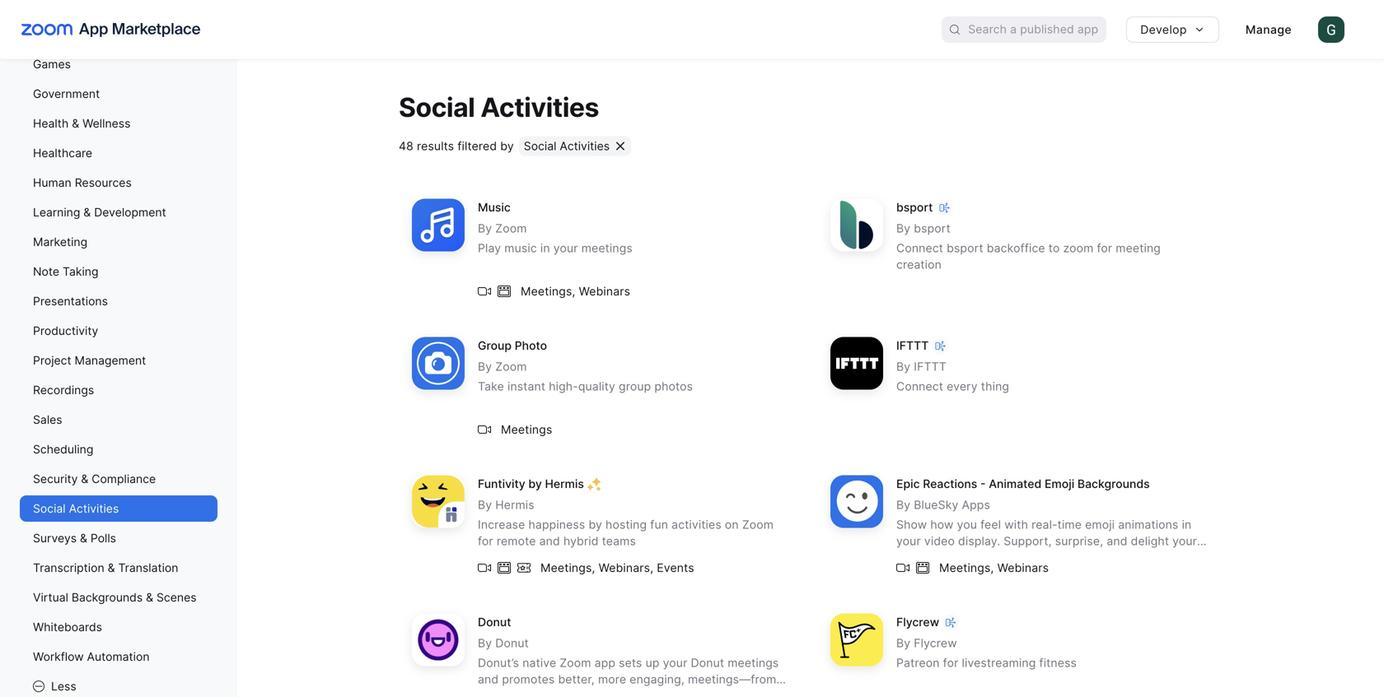 Task type: describe. For each thing, give the bounding box(es) containing it.
increase
[[478, 518, 525, 532]]

surveys & polls
[[33, 532, 116, 546]]

human
[[33, 176, 71, 190]]

social activities for social activities button
[[524, 139, 610, 153]]

epic reactions - animated emoji backgrounds by bluesky apps show how you feel with real-time emoji animations in your video display. support,  surprise, and delight your zoom audience!
[[896, 477, 1197, 565]]

workflow automation link
[[20, 644, 217, 671]]

& for surveys
[[80, 532, 87, 546]]

for inside by hermis increase happiness by hosting fun activities on zoom for remote and hybrid teams
[[478, 535, 493, 549]]

surveys & polls link
[[20, 526, 217, 552]]

presentations link
[[20, 288, 217, 315]]

zoom inside the donut by donut donut's native zoom app sets up your donut meetings and promotes better, more engaging, meetings—from anywhere.
[[560, 656, 591, 670]]

human resources link
[[20, 170, 217, 196]]

virtual
[[33, 591, 68, 605]]

& for health
[[72, 117, 79, 131]]

manage button
[[1232, 16, 1305, 43]]

music by zoom play music in your meetings
[[478, 200, 633, 255]]

transcription & translation link
[[20, 555, 217, 582]]

wellness
[[82, 117, 131, 131]]

0 vertical spatial activities
[[481, 91, 599, 123]]

by bsport connect bsport backoffice to zoom for meeting creation
[[896, 221, 1161, 272]]

funtivity
[[478, 477, 525, 491]]

by inside by hermis increase happiness by hosting fun activities on zoom for remote and hybrid teams
[[478, 498, 492, 512]]

taking
[[63, 265, 98, 279]]

by flycrew patreon for livestreaming fitness
[[896, 637, 1077, 670]]

by hermis increase happiness by hosting fun activities on zoom for remote and hybrid teams
[[478, 498, 774, 549]]

activities
[[672, 518, 722, 532]]

0 vertical spatial donut
[[478, 616, 511, 630]]

sales
[[33, 413, 62, 427]]

play
[[478, 241, 501, 255]]

zoom inside group photo by zoom take instant high-quality group photos
[[495, 360, 527, 374]]

health
[[33, 117, 69, 131]]

music
[[504, 241, 537, 255]]

0 vertical spatial bsport
[[896, 200, 933, 214]]

transcription & translation
[[33, 561, 178, 575]]

zoom inside the music by zoom play music in your meetings
[[495, 221, 527, 235]]

meeting
[[1116, 241, 1161, 255]]

scheduling link
[[20, 437, 217, 463]]

and for by hermis increase happiness by hosting fun activities on zoom for remote and hybrid teams
[[539, 535, 560, 549]]

& left "scenes"
[[146, 591, 153, 605]]

video
[[924, 535, 955, 549]]

workflow automation
[[33, 650, 150, 664]]

social activities for social activities link
[[33, 502, 119, 516]]

compliance
[[92, 472, 156, 486]]

your right the delight
[[1172, 535, 1197, 549]]

livestreaming
[[962, 656, 1036, 670]]

virtual backgrounds & scenes
[[33, 591, 197, 605]]

hosting
[[606, 518, 647, 532]]

music
[[478, 200, 511, 214]]

epic
[[896, 477, 920, 491]]

support,
[[1004, 535, 1052, 549]]

backoffice
[[987, 241, 1045, 255]]

note taking link
[[20, 259, 217, 285]]

social for social activities button
[[524, 139, 556, 153]]

automation
[[87, 650, 150, 664]]

marketing link
[[20, 229, 217, 255]]

polls
[[91, 532, 116, 546]]

for inside the by bsport connect bsport backoffice to zoom for meeting creation
[[1097, 241, 1112, 255]]

instant
[[507, 380, 545, 394]]

backgrounds inside epic reactions - animated emoji backgrounds by bluesky apps show how you feel with real-time emoji animations in your video display. support,  surprise, and delight your zoom audience!
[[1078, 477, 1150, 491]]

government
[[33, 87, 100, 101]]

webinars for bluesky
[[997, 561, 1049, 575]]

funtivity by hermis
[[478, 477, 584, 491]]

for inside by flycrew patreon for livestreaming fitness
[[943, 656, 958, 670]]

by inside by hermis increase happiness by hosting fun activities on zoom for remote and hybrid teams
[[589, 518, 602, 532]]

surveys
[[33, 532, 77, 546]]

more
[[598, 673, 626, 687]]

fitness
[[1039, 656, 1077, 670]]

creation
[[896, 258, 942, 272]]

take
[[478, 380, 504, 394]]

group
[[619, 380, 651, 394]]

by inside group photo by zoom take instant high-quality group photos
[[478, 360, 492, 374]]

connect for ifttt
[[896, 380, 943, 394]]

remote
[[497, 535, 536, 549]]

-
[[980, 477, 986, 491]]

virtual backgrounds & scenes link
[[20, 585, 217, 611]]

every
[[947, 380, 978, 394]]

group
[[478, 339, 512, 353]]

promotes
[[502, 673, 555, 687]]

healthcare link
[[20, 140, 217, 166]]

meetings, webinars, events
[[540, 561, 694, 575]]

zoom inside by hermis increase happiness by hosting fun activities on zoom for remote and hybrid teams
[[742, 518, 774, 532]]

real-
[[1032, 518, 1058, 532]]

security
[[33, 472, 78, 486]]

manage
[[1246, 23, 1292, 37]]

meetings, down hybrid
[[540, 561, 595, 575]]

by inside the by bsport connect bsport backoffice to zoom for meeting creation
[[896, 221, 911, 235]]

meetings inside the music by zoom play music in your meetings
[[581, 241, 633, 255]]

meetings, webinars for bluesky
[[939, 561, 1049, 575]]

and for donut by donut donut's native zoom app sets up your donut meetings and promotes better, more engaging, meetings—from anywhere.
[[478, 673, 499, 687]]

meetings
[[501, 423, 552, 437]]

recordings
[[33, 383, 94, 398]]

& for security
[[81, 472, 88, 486]]

animated
[[989, 477, 1042, 491]]

teams
[[602, 535, 636, 549]]

feel
[[981, 518, 1001, 532]]

learning & development link
[[20, 199, 217, 226]]

surprise,
[[1055, 535, 1103, 549]]

time
[[1058, 518, 1082, 532]]

events
[[657, 561, 694, 575]]

by inside the donut by donut donut's native zoom app sets up your donut meetings and promotes better, more engaging, meetings—from anywhere.
[[478, 637, 492, 651]]

your inside the donut by donut donut's native zoom app sets up your donut meetings and promotes better, more engaging, meetings—from anywhere.
[[663, 656, 687, 670]]

1 vertical spatial by
[[528, 477, 542, 491]]

zoom inside epic reactions - animated emoji backgrounds by bluesky apps show how you feel with real-time emoji animations in your video display. support,  surprise, and delight your zoom audience!
[[896, 551, 928, 565]]

happiness
[[528, 518, 585, 532]]

productivity
[[33, 324, 98, 338]]

apps
[[962, 498, 990, 512]]



Task type: vqa. For each thing, say whether or not it's contained in the screenshot.


Task type: locate. For each thing, give the bounding box(es) containing it.
1 vertical spatial backgrounds
[[72, 591, 143, 605]]

filtered
[[457, 139, 497, 153]]

0 vertical spatial social
[[399, 91, 475, 123]]

health & wellness link
[[20, 110, 217, 137]]

your inside the music by zoom play music in your meetings
[[553, 241, 578, 255]]

1 vertical spatial social
[[524, 139, 556, 153]]

scenes
[[157, 591, 197, 605]]

emoji
[[1085, 518, 1115, 532]]

social inside button
[[524, 139, 556, 153]]

webinars up group photo by zoom take instant high-quality group photos
[[579, 284, 630, 298]]

in
[[540, 241, 550, 255], [1182, 518, 1192, 532]]

backgrounds inside virtual backgrounds & scenes link
[[72, 591, 143, 605]]

zoom up instant
[[495, 360, 527, 374]]

&
[[72, 117, 79, 131], [83, 206, 91, 220], [81, 472, 88, 486], [80, 532, 87, 546], [108, 561, 115, 575], [146, 591, 153, 605]]

your right up
[[663, 656, 687, 670]]

2 vertical spatial social activities
[[33, 502, 119, 516]]

in inside the music by zoom play music in your meetings
[[540, 241, 550, 255]]

& for transcription
[[108, 561, 115, 575]]

learning & development
[[33, 206, 166, 220]]

audience!
[[931, 551, 985, 565]]

by right filtered
[[500, 139, 514, 153]]

by right funtivity
[[528, 477, 542, 491]]

fun
[[650, 518, 668, 532]]

by
[[500, 139, 514, 153], [528, 477, 542, 491], [589, 518, 602, 532]]

social up the results
[[399, 91, 475, 123]]

social for social activities link
[[33, 502, 66, 516]]

social right filtered
[[524, 139, 556, 153]]

webinars,
[[599, 561, 653, 575]]

backgrounds up emoji
[[1078, 477, 1150, 491]]

games link
[[20, 51, 217, 77]]

0 vertical spatial hermis
[[545, 477, 584, 491]]

zoom up the music
[[495, 221, 527, 235]]

& up "virtual backgrounds & scenes"
[[108, 561, 115, 575]]

1 vertical spatial hermis
[[495, 498, 534, 512]]

2 vertical spatial donut
[[691, 656, 724, 670]]

management
[[75, 354, 146, 368]]

by inside epic reactions - animated emoji backgrounds by bluesky apps show how you feel with real-time emoji animations in your video display. support,  surprise, and delight your zoom audience!
[[896, 498, 911, 512]]

high-
[[549, 380, 578, 394]]

security & compliance link
[[20, 466, 217, 493]]

0 horizontal spatial backgrounds
[[72, 591, 143, 605]]

2 horizontal spatial social
[[524, 139, 556, 153]]

and inside the donut by donut donut's native zoom app sets up your donut meetings and promotes better, more engaging, meetings—from anywhere.
[[478, 673, 499, 687]]

to
[[1049, 241, 1060, 255]]

social activities button
[[519, 136, 631, 156]]

& for learning
[[83, 206, 91, 220]]

1 horizontal spatial backgrounds
[[1078, 477, 1150, 491]]

project management
[[33, 354, 146, 368]]

photo
[[515, 339, 547, 353]]

1 horizontal spatial by
[[528, 477, 542, 491]]

donut by donut donut's native zoom app sets up your donut meetings and promotes better, more engaging, meetings—from anywhere.
[[478, 616, 779, 698]]

hermis inside by hermis increase happiness by hosting fun activities on zoom for remote and hybrid teams
[[495, 498, 534, 512]]

develop button
[[1126, 16, 1219, 43]]

and inside by hermis increase happiness by hosting fun activities on zoom for remote and hybrid teams
[[539, 535, 560, 549]]

group photo by zoom take instant high-quality group photos
[[478, 339, 693, 394]]

for right patreon
[[943, 656, 958, 670]]

2 connect from the top
[[896, 380, 943, 394]]

delight
[[1131, 535, 1169, 549]]

2 horizontal spatial and
[[1107, 535, 1127, 549]]

2 horizontal spatial for
[[1097, 241, 1112, 255]]

& down human resources
[[83, 206, 91, 220]]

1 vertical spatial for
[[478, 535, 493, 549]]

hermis up increase
[[495, 498, 534, 512]]

0 vertical spatial social activities
[[399, 91, 599, 123]]

2 vertical spatial by
[[589, 518, 602, 532]]

marketing
[[33, 235, 87, 249]]

0 horizontal spatial meetings
[[581, 241, 633, 255]]

in right the music
[[540, 241, 550, 255]]

1 vertical spatial social activities
[[524, 139, 610, 153]]

0 vertical spatial flycrew
[[896, 616, 939, 630]]

develop
[[1140, 23, 1187, 37]]

0 vertical spatial by
[[500, 139, 514, 153]]

less
[[51, 680, 76, 694]]

webinars for meetings
[[579, 284, 630, 298]]

2 horizontal spatial by
[[589, 518, 602, 532]]

for right zoom
[[1097, 241, 1112, 255]]

0 horizontal spatial and
[[478, 673, 499, 687]]

connect
[[896, 241, 943, 255], [896, 380, 943, 394]]

animations
[[1118, 518, 1178, 532]]

social activities inside button
[[524, 139, 610, 153]]

0 vertical spatial webinars
[[579, 284, 630, 298]]

productivity link
[[20, 318, 217, 344]]

1 horizontal spatial hermis
[[545, 477, 584, 491]]

with
[[1004, 518, 1028, 532]]

by up hybrid
[[589, 518, 602, 532]]

activities inside social activities link
[[69, 502, 119, 516]]

your right the music
[[553, 241, 578, 255]]

social up surveys at the left
[[33, 502, 66, 516]]

2 vertical spatial activities
[[69, 502, 119, 516]]

zoom right on
[[742, 518, 774, 532]]

0 vertical spatial backgrounds
[[1078, 477, 1150, 491]]

& right security
[[81, 472, 88, 486]]

banner containing develop
[[0, 0, 1384, 59]]

backgrounds down transcription & translation
[[72, 591, 143, 605]]

1 vertical spatial donut
[[495, 637, 529, 651]]

1 vertical spatial connect
[[896, 380, 943, 394]]

for down increase
[[478, 535, 493, 549]]

1 vertical spatial webinars
[[997, 561, 1049, 575]]

meetings, down the music
[[521, 284, 575, 298]]

and inside epic reactions - animated emoji backgrounds by bluesky apps show how you feel with real-time emoji animations in your video display. support,  surprise, and delight your zoom audience!
[[1107, 535, 1127, 549]]

meetings, webinars down display.
[[939, 561, 1049, 575]]

resources
[[75, 176, 132, 190]]

0 vertical spatial ifttt
[[896, 339, 929, 353]]

1 vertical spatial flycrew
[[914, 637, 957, 651]]

your down show on the right
[[896, 535, 921, 549]]

thing
[[981, 380, 1009, 394]]

hermis up happiness
[[545, 477, 584, 491]]

hybrid
[[563, 535, 599, 549]]

webinars down support,
[[997, 561, 1049, 575]]

1 horizontal spatial meetings
[[728, 656, 779, 670]]

sets
[[619, 656, 642, 670]]

ifttt inside by ifttt connect every thing
[[914, 360, 947, 374]]

display.
[[958, 535, 1000, 549]]

0 horizontal spatial meetings, webinars
[[521, 284, 630, 298]]

flycrew inside by flycrew patreon for livestreaming fitness
[[914, 637, 957, 651]]

project
[[33, 354, 71, 368]]

government link
[[20, 81, 217, 107]]

scheduling
[[33, 443, 93, 457]]

learning
[[33, 206, 80, 220]]

1 vertical spatial bsport
[[914, 221, 951, 235]]

emoji
[[1045, 477, 1074, 491]]

backgrounds
[[1078, 477, 1150, 491], [72, 591, 143, 605]]

how
[[930, 518, 954, 532]]

activities for social activities button
[[560, 139, 610, 153]]

search a published app element
[[942, 16, 1107, 43]]

photos
[[654, 380, 693, 394]]

show
[[896, 518, 927, 532]]

workflow
[[33, 650, 84, 664]]

zoom
[[1063, 241, 1094, 255]]

and down donut's
[[478, 673, 499, 687]]

1 vertical spatial meetings, webinars
[[939, 561, 1049, 575]]

activities inside social activities button
[[560, 139, 610, 153]]

1 horizontal spatial for
[[943, 656, 958, 670]]

0 horizontal spatial webinars
[[579, 284, 630, 298]]

0 horizontal spatial for
[[478, 535, 493, 549]]

1 vertical spatial activities
[[560, 139, 610, 153]]

by inside the music by zoom play music in your meetings
[[478, 221, 492, 235]]

1 vertical spatial ifttt
[[914, 360, 947, 374]]

1 horizontal spatial meetings, webinars
[[939, 561, 1049, 575]]

2 vertical spatial for
[[943, 656, 958, 670]]

hermis
[[545, 477, 584, 491], [495, 498, 534, 512]]

zoom down video on the right of page
[[896, 551, 928, 565]]

by
[[478, 221, 492, 235], [896, 221, 911, 235], [478, 360, 492, 374], [896, 360, 911, 374], [478, 498, 492, 512], [896, 498, 911, 512], [478, 637, 492, 651], [896, 637, 911, 651]]

1 vertical spatial meetings
[[728, 656, 779, 670]]

0 vertical spatial in
[[540, 241, 550, 255]]

connect inside by ifttt connect every thing
[[896, 380, 943, 394]]

webinars
[[579, 284, 630, 298], [997, 561, 1049, 575]]

donut
[[478, 616, 511, 630], [495, 637, 529, 651], [691, 656, 724, 670]]

social activities link
[[20, 496, 217, 522]]

1 horizontal spatial in
[[1182, 518, 1192, 532]]

0 vertical spatial meetings
[[581, 241, 633, 255]]

0 horizontal spatial social
[[33, 502, 66, 516]]

meetings inside the donut by donut donut's native zoom app sets up your donut meetings and promotes better, more engaging, meetings—from anywhere.
[[728, 656, 779, 670]]

0 vertical spatial for
[[1097, 241, 1112, 255]]

1 vertical spatial in
[[1182, 518, 1192, 532]]

Search text field
[[968, 18, 1107, 42]]

1 connect from the top
[[896, 241, 943, 255]]

ifttt
[[896, 339, 929, 353], [914, 360, 947, 374]]

whiteboards
[[33, 621, 102, 635]]

in inside epic reactions - animated emoji backgrounds by bluesky apps show how you feel with real-time emoji animations in your video display. support,  surprise, and delight your zoom audience!
[[1182, 518, 1192, 532]]

human resources
[[33, 176, 132, 190]]

0 vertical spatial meetings, webinars
[[521, 284, 630, 298]]

2 vertical spatial social
[[33, 502, 66, 516]]

meetings, webinars down the music by zoom play music in your meetings
[[521, 284, 630, 298]]

social activities
[[399, 91, 599, 123], [524, 139, 610, 153], [33, 502, 119, 516]]

note
[[33, 265, 59, 279]]

connect up creation
[[896, 241, 943, 255]]

2 vertical spatial bsport
[[947, 241, 983, 255]]

on
[[725, 518, 739, 532]]

meetings, webinars for meetings
[[521, 284, 630, 298]]

by inside by flycrew patreon for livestreaming fitness
[[896, 637, 911, 651]]

presentations
[[33, 295, 108, 309]]

reactions
[[923, 477, 977, 491]]

1 horizontal spatial and
[[539, 535, 560, 549]]

and down emoji
[[1107, 535, 1127, 549]]

connect for bsport
[[896, 241, 943, 255]]

meetings, for your
[[521, 284, 575, 298]]

anywhere.
[[478, 689, 535, 698]]

sales link
[[20, 407, 217, 433]]

zoom up better,
[[560, 656, 591, 670]]

native
[[522, 656, 556, 670]]

connect left every
[[896, 380, 943, 394]]

0 horizontal spatial by
[[500, 139, 514, 153]]

0 horizontal spatial in
[[540, 241, 550, 255]]

bluesky
[[914, 498, 958, 512]]

meetings,
[[521, 284, 575, 298], [540, 561, 595, 575], [939, 561, 994, 575]]

1 horizontal spatial social
[[399, 91, 475, 123]]

banner
[[0, 0, 1384, 59]]

and down happiness
[[539, 535, 560, 549]]

better,
[[558, 673, 595, 687]]

connect inside the by bsport connect bsport backoffice to zoom for meeting creation
[[896, 241, 943, 255]]

in right animations
[[1182, 518, 1192, 532]]

by ifttt connect every thing
[[896, 360, 1009, 394]]

0 vertical spatial connect
[[896, 241, 943, 255]]

& right health
[[72, 117, 79, 131]]

1 horizontal spatial webinars
[[997, 561, 1049, 575]]

donut's
[[478, 656, 519, 670]]

by inside by ifttt connect every thing
[[896, 360, 911, 374]]

activities for social activities link
[[69, 502, 119, 516]]

translation
[[118, 561, 178, 575]]

up
[[646, 656, 660, 670]]

for
[[1097, 241, 1112, 255], [478, 535, 493, 549], [943, 656, 958, 670]]

meetings, for by
[[939, 561, 994, 575]]

meetings, down display.
[[939, 561, 994, 575]]

you
[[957, 518, 977, 532]]

whiteboards link
[[20, 615, 217, 641]]

& left the polls
[[80, 532, 87, 546]]

0 horizontal spatial hermis
[[495, 498, 534, 512]]

app
[[595, 656, 615, 670]]



